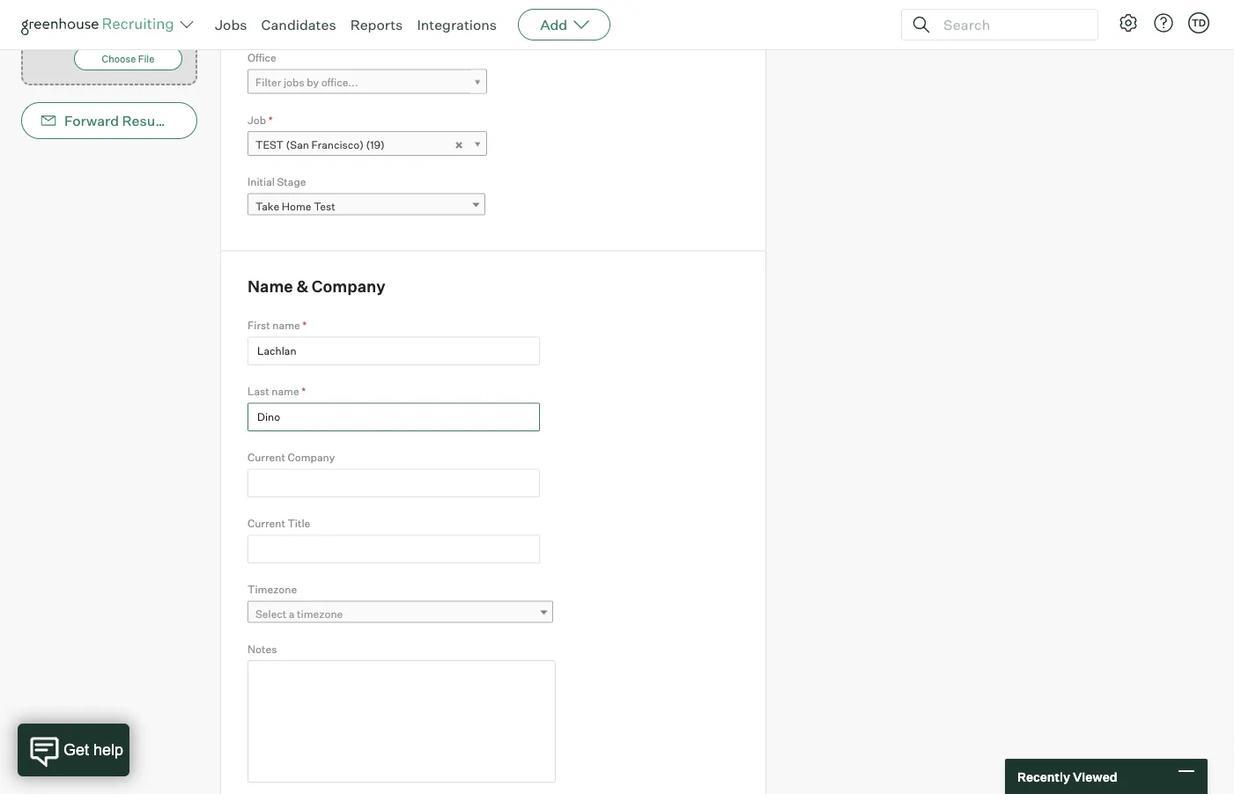 Task type: describe. For each thing, give the bounding box(es) containing it.
test (san francisco) (19)
[[255, 138, 385, 151]]

via
[[179, 112, 198, 130]]

0 vertical spatial company
[[312, 277, 385, 297]]

word,
[[99, 3, 123, 14]]

filter jobs by office... link
[[248, 69, 487, 95]]

choose file
[[102, 53, 154, 64]]

take
[[255, 200, 279, 213]]

office
[[248, 51, 276, 64]]

first
[[248, 319, 270, 332]]

resume
[[122, 112, 176, 130]]

current title
[[248, 517, 310, 530]]

reports
[[350, 16, 403, 33]]

forward
[[64, 112, 119, 130]]

Notes text field
[[248, 661, 556, 783]]

td button
[[1188, 12, 1210, 33]]

filter
[[255, 76, 281, 89]]

name for last
[[272, 385, 299, 398]]

last
[[248, 385, 269, 398]]

current company
[[248, 451, 335, 464]]

initial stage
[[248, 175, 306, 189]]

integrations
[[417, 16, 497, 33]]

(19)
[[366, 138, 385, 151]]

jobs link
[[215, 16, 247, 33]]

(pdf,
[[74, 3, 97, 14]]

first name *
[[248, 319, 307, 332]]

recently
[[1017, 769, 1070, 785]]

&
[[296, 277, 308, 297]]

take home test
[[255, 200, 335, 213]]

stage
[[277, 175, 306, 189]]

email
[[201, 112, 238, 130]]

job
[[248, 113, 266, 127]]

* for first name *
[[302, 319, 307, 332]]

forward resume via email
[[64, 112, 238, 130]]

home
[[282, 200, 311, 213]]

candidates
[[261, 16, 336, 33]]

timezone
[[297, 608, 343, 621]]

add button
[[518, 9, 611, 41]]

test (san francisco) (19) link
[[248, 131, 487, 157]]

by
[[307, 76, 319, 89]]

job *
[[248, 113, 273, 127]]

initial
[[248, 175, 275, 189]]

select
[[255, 608, 287, 621]]

reports link
[[350, 16, 403, 33]]

configure image
[[1118, 12, 1139, 33]]

add
[[540, 16, 567, 33]]

notes
[[248, 642, 277, 656]]



Task type: vqa. For each thing, say whether or not it's contained in the screenshot.
First name *
yes



Task type: locate. For each thing, give the bounding box(es) containing it.
candidates link
[[261, 16, 336, 33]]

0 horizontal spatial or
[[74, 20, 82, 31]]

1 vertical spatial company
[[288, 451, 335, 464]]

file
[[138, 53, 154, 64]]

* right "last"
[[302, 385, 306, 398]]

(pdf, word, or rich text), or
[[74, 3, 179, 31]]

name
[[248, 277, 293, 297]]

0 vertical spatial or
[[125, 3, 133, 14]]

recently viewed
[[1017, 769, 1118, 785]]

take home test link
[[248, 194, 485, 219]]

current left title
[[248, 517, 285, 530]]

title
[[288, 517, 310, 530]]

1 current from the top
[[248, 451, 285, 464]]

2 vertical spatial *
[[302, 385, 306, 398]]

current
[[248, 451, 285, 464], [248, 517, 285, 530]]

viewed
[[1073, 769, 1118, 785]]

filter jobs by office...
[[255, 76, 358, 89]]

*
[[269, 113, 273, 127], [302, 319, 307, 332], [302, 385, 306, 398]]

integrations link
[[417, 16, 497, 33]]

None text field
[[248, 469, 540, 498], [248, 535, 540, 564], [248, 469, 540, 498], [248, 535, 540, 564]]

* down the &
[[302, 319, 307, 332]]

0 vertical spatial name
[[273, 319, 300, 332]]

current down "last"
[[248, 451, 285, 464]]

jobs
[[215, 16, 247, 33]]

td
[[1192, 17, 1206, 29]]

or
[[125, 3, 133, 14], [74, 20, 82, 31]]

* right job
[[269, 113, 273, 127]]

td button
[[1185, 9, 1213, 37]]

* for last name *
[[302, 385, 306, 398]]

None text field
[[248, 337, 540, 366], [248, 403, 540, 432], [248, 337, 540, 366], [248, 403, 540, 432]]

name right first
[[273, 319, 300, 332]]

current for current company
[[248, 451, 285, 464]]

jobs
[[284, 76, 305, 89]]

rich
[[135, 3, 153, 14]]

timezone
[[248, 583, 297, 596]]

name
[[273, 319, 300, 332], [272, 385, 299, 398]]

1 vertical spatial name
[[272, 385, 299, 398]]

(san
[[286, 138, 309, 151]]

text),
[[155, 3, 179, 14]]

company
[[312, 277, 385, 297], [288, 451, 335, 464]]

name right "last"
[[272, 385, 299, 398]]

or left the rich
[[125, 3, 133, 14]]

select a timezone link
[[248, 601, 553, 627]]

2 current from the top
[[248, 517, 285, 530]]

office...
[[321, 76, 358, 89]]

1 vertical spatial *
[[302, 319, 307, 332]]

forward resume via email button
[[21, 102, 238, 139]]

a
[[289, 608, 295, 621]]

test
[[255, 138, 284, 151]]

select a timezone
[[255, 608, 343, 621]]

test
[[314, 200, 335, 213]]

francisco)
[[311, 138, 364, 151]]

Search text field
[[939, 12, 1082, 37]]

1 horizontal spatial or
[[125, 3, 133, 14]]

0 vertical spatial current
[[248, 451, 285, 464]]

1 vertical spatial current
[[248, 517, 285, 530]]

or down (pdf,
[[74, 20, 82, 31]]

company right the &
[[312, 277, 385, 297]]

current for current title
[[248, 517, 285, 530]]

greenhouse recruiting image
[[21, 14, 180, 35]]

company up title
[[288, 451, 335, 464]]

choose
[[102, 53, 136, 64]]

name & company
[[248, 277, 385, 297]]

last name *
[[248, 385, 306, 398]]

0 vertical spatial *
[[269, 113, 273, 127]]

name for first
[[273, 319, 300, 332]]

1 vertical spatial or
[[74, 20, 82, 31]]



